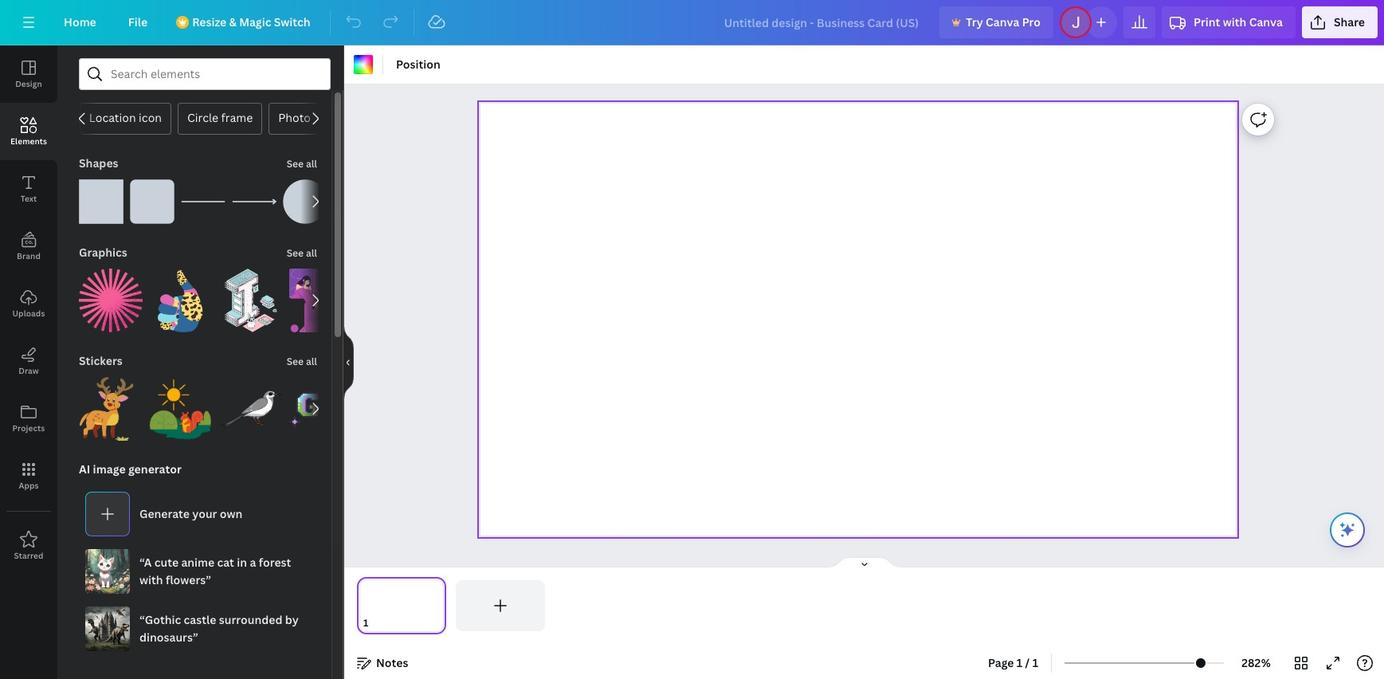 Task type: locate. For each thing, give the bounding box(es) containing it.
frame
[[221, 110, 253, 125]]

0 horizontal spatial add this line to the canvas image
[[181, 179, 226, 224]]

canva right print
[[1250, 14, 1284, 29]]

3 see all button from the top
[[285, 345, 319, 377]]

design button
[[0, 45, 57, 103]]

location icon
[[89, 110, 162, 125]]

2 vertical spatial see
[[287, 355, 304, 368]]

1 see from the top
[[287, 157, 304, 171]]

starred
[[14, 550, 44, 561]]

textured brutalist sun blaze element image
[[79, 269, 143, 332]]

1 horizontal spatial canva
[[1250, 14, 1284, 29]]

0 horizontal spatial canva
[[986, 14, 1020, 29]]

1 horizontal spatial with
[[1224, 14, 1247, 29]]

forest
[[259, 555, 291, 570]]

add this line to the canvas image right rounded square "image"
[[181, 179, 226, 224]]

with right print
[[1224, 14, 1247, 29]]

0 vertical spatial all
[[306, 157, 317, 171]]

all up couple having a virtual date image on the top left of the page
[[306, 246, 317, 260]]

3 see all from the top
[[287, 355, 317, 368]]

generate
[[140, 506, 190, 521]]

see for stickers
[[287, 355, 304, 368]]

own
[[220, 506, 243, 521]]

page 1 image
[[357, 580, 446, 631]]

circle
[[187, 110, 219, 125]]

1 see all from the top
[[287, 157, 317, 171]]

2 canva from the left
[[1250, 14, 1284, 29]]

see all up white circle shape image
[[287, 157, 317, 171]]

resize & magic switch
[[192, 14, 311, 29]]

see left the hide image
[[287, 355, 304, 368]]

draw
[[18, 365, 39, 376]]

all
[[306, 157, 317, 171], [306, 246, 317, 260], [306, 355, 317, 368]]

0 vertical spatial see all
[[287, 157, 317, 171]]

your
[[192, 506, 217, 521]]

all for shapes
[[306, 157, 317, 171]]

design
[[15, 78, 42, 89]]

page
[[989, 655, 1015, 671]]

/
[[1026, 655, 1030, 671]]

all left the hide image
[[306, 355, 317, 368]]

side panel tab list
[[0, 45, 57, 575]]

2 vertical spatial all
[[306, 355, 317, 368]]

see down white circle shape image
[[287, 246, 304, 260]]

1 canva from the left
[[986, 14, 1020, 29]]

stickers button
[[77, 345, 124, 377]]

1 vertical spatial see all
[[287, 246, 317, 260]]

"a
[[140, 555, 152, 570]]

see all button left the hide image
[[285, 345, 319, 377]]

see all up couple having a virtual date image on the top left of the page
[[287, 246, 317, 260]]

0 horizontal spatial with
[[140, 572, 163, 588]]

with inside dropdown button
[[1224, 14, 1247, 29]]

2 all from the top
[[306, 246, 317, 260]]

see up white circle shape image
[[287, 157, 304, 171]]

see all button
[[285, 147, 319, 179], [285, 237, 319, 269], [285, 345, 319, 377]]

2 vertical spatial see all button
[[285, 345, 319, 377]]

all for graphics
[[306, 246, 317, 260]]

with down "a
[[140, 572, 163, 588]]

1 see all button from the top
[[285, 147, 319, 179]]

white circle shape image
[[283, 179, 328, 224]]

1 horizontal spatial 1
[[1033, 655, 1039, 671]]

file button
[[115, 6, 160, 38]]

pro
[[1023, 14, 1041, 29]]

282%
[[1242, 655, 1271, 671]]

"gothic
[[140, 612, 181, 627]]

2 see all button from the top
[[285, 237, 319, 269]]

1 all from the top
[[306, 157, 317, 171]]

0 horizontal spatial 1
[[1017, 655, 1023, 671]]

see all
[[287, 157, 317, 171], [287, 246, 317, 260], [287, 355, 317, 368]]

canva inside button
[[986, 14, 1020, 29]]

with inside "a cute anime cat in a forest with flowers"
[[140, 572, 163, 588]]

position
[[396, 57, 441, 72]]

see all button down photo button
[[285, 147, 319, 179]]

see for shapes
[[287, 157, 304, 171]]

group
[[79, 170, 124, 224], [130, 170, 175, 224], [283, 179, 328, 224], [79, 259, 143, 332], [149, 259, 213, 332], [219, 259, 283, 332], [289, 269, 353, 332], [79, 368, 143, 441], [149, 368, 213, 441], [219, 377, 283, 441], [289, 377, 353, 441]]

canva right try
[[986, 14, 1020, 29]]

page 1 / 1
[[989, 655, 1039, 671]]

all up white circle shape image
[[306, 157, 317, 171]]

uploads
[[12, 308, 45, 319]]

2 see from the top
[[287, 246, 304, 260]]

home
[[64, 14, 96, 29]]

castle
[[184, 612, 216, 627]]

1 left /
[[1017, 655, 1023, 671]]

surrounded
[[219, 612, 283, 627]]

3 all from the top
[[306, 355, 317, 368]]

1 vertical spatial see
[[287, 246, 304, 260]]

0 vertical spatial with
[[1224, 14, 1247, 29]]

0 vertical spatial see
[[287, 157, 304, 171]]

notes
[[376, 655, 409, 671]]

1 vertical spatial see all button
[[285, 237, 319, 269]]

try canva pro button
[[940, 6, 1054, 38]]

282% button
[[1231, 651, 1283, 676]]

2 vertical spatial see all
[[287, 355, 317, 368]]

resize
[[192, 14, 227, 29]]

location icon button
[[80, 103, 171, 135]]

Search elements search field
[[111, 59, 299, 89]]

image
[[93, 462, 126, 477]]

print
[[1194, 14, 1221, 29]]

1 vertical spatial with
[[140, 572, 163, 588]]

main menu bar
[[0, 0, 1385, 45]]

2 see all from the top
[[287, 246, 317, 260]]

see all left the hide image
[[287, 355, 317, 368]]

shapes button
[[77, 147, 120, 179]]

shapes
[[79, 155, 118, 171]]

1 right /
[[1033, 655, 1039, 671]]

cute
[[154, 555, 179, 570]]

all for stickers
[[306, 355, 317, 368]]

square image
[[79, 179, 124, 224]]

0 vertical spatial see all button
[[285, 147, 319, 179]]

add this line to the canvas image
[[181, 179, 226, 224], [232, 179, 277, 224]]

photo
[[278, 110, 311, 125]]

wild pattern thumbs up icon image
[[149, 269, 213, 332]]

3 see from the top
[[287, 355, 304, 368]]

1 horizontal spatial add this line to the canvas image
[[232, 179, 277, 224]]

see all button for stickers
[[285, 345, 319, 377]]

try
[[966, 14, 984, 29]]

canva
[[986, 14, 1020, 29], [1250, 14, 1284, 29]]

home link
[[51, 6, 109, 38]]

see all button for graphics
[[285, 237, 319, 269]]

1
[[1017, 655, 1023, 671], [1033, 655, 1039, 671]]

add this line to the canvas image left white circle shape image
[[232, 179, 277, 224]]

with
[[1224, 14, 1247, 29], [140, 572, 163, 588]]

1 vertical spatial all
[[306, 246, 317, 260]]

photo button
[[269, 103, 321, 135]]

see all button down white circle shape image
[[285, 237, 319, 269]]

see
[[287, 157, 304, 171], [287, 246, 304, 260], [287, 355, 304, 368]]

in
[[237, 555, 247, 570]]

elements button
[[0, 103, 57, 160]]



Task type: describe. For each thing, give the bounding box(es) containing it.
a
[[250, 555, 256, 570]]

1 1 from the left
[[1017, 655, 1023, 671]]

apps button
[[0, 447, 57, 505]]

position button
[[390, 52, 447, 77]]

share button
[[1303, 6, 1379, 38]]

canva assistant image
[[1339, 521, 1358, 540]]

starred button
[[0, 517, 57, 575]]

print with canva
[[1194, 14, 1284, 29]]

pastel isometric letter i image
[[219, 269, 283, 332]]

dinosaurs"
[[140, 630, 198, 645]]

Design title text field
[[712, 6, 934, 38]]

uploads button
[[0, 275, 57, 332]]

print with canva button
[[1162, 6, 1296, 38]]

see all for stickers
[[287, 355, 317, 368]]

2 add this line to the canvas image from the left
[[232, 179, 277, 224]]

ai image generator
[[79, 462, 182, 477]]

flowers"
[[166, 572, 211, 588]]

text
[[20, 193, 37, 204]]

switch
[[274, 14, 311, 29]]

apps
[[19, 480, 39, 491]]

"gothic castle surrounded by dinosaurs"
[[140, 612, 299, 645]]

projects
[[12, 423, 45, 434]]

draw button
[[0, 332, 57, 390]]

canva inside dropdown button
[[1250, 14, 1284, 29]]

magic
[[239, 14, 271, 29]]

file
[[128, 14, 148, 29]]

hide image
[[344, 324, 354, 401]]

anime
[[181, 555, 215, 570]]

resize & magic switch button
[[167, 6, 323, 38]]

cat
[[217, 555, 234, 570]]

&
[[229, 14, 237, 29]]

#ffffff image
[[354, 55, 373, 74]]

1 add this line to the canvas image from the left
[[181, 179, 226, 224]]

projects button
[[0, 390, 57, 447]]

icon
[[139, 110, 162, 125]]

rounded square image
[[130, 179, 175, 224]]

see all for shapes
[[287, 157, 317, 171]]

brand button
[[0, 218, 57, 275]]

circle frame button
[[178, 103, 263, 135]]

elements
[[10, 136, 47, 147]]

see all for graphics
[[287, 246, 317, 260]]

see for graphics
[[287, 246, 304, 260]]

Page title text field
[[375, 615, 382, 631]]

notes button
[[351, 651, 415, 676]]

"a cute anime cat in a forest with flowers"
[[140, 555, 291, 588]]

text button
[[0, 160, 57, 218]]

share
[[1335, 14, 1366, 29]]

2 1 from the left
[[1033, 655, 1039, 671]]

generate your own
[[140, 506, 243, 521]]

circle frame
[[187, 110, 253, 125]]

see all button for shapes
[[285, 147, 319, 179]]

graphics
[[79, 245, 127, 260]]

try canva pro
[[966, 14, 1041, 29]]

generator
[[128, 462, 182, 477]]

stickers
[[79, 353, 123, 368]]

by
[[285, 612, 299, 627]]

hide pages image
[[826, 556, 903, 569]]

location
[[89, 110, 136, 125]]

graphics button
[[77, 237, 129, 269]]

couple having a virtual date image
[[289, 269, 353, 332]]

ai
[[79, 462, 90, 477]]

brand
[[17, 250, 41, 262]]



Task type: vqa. For each thing, say whether or not it's contained in the screenshot.
the Monitored
no



